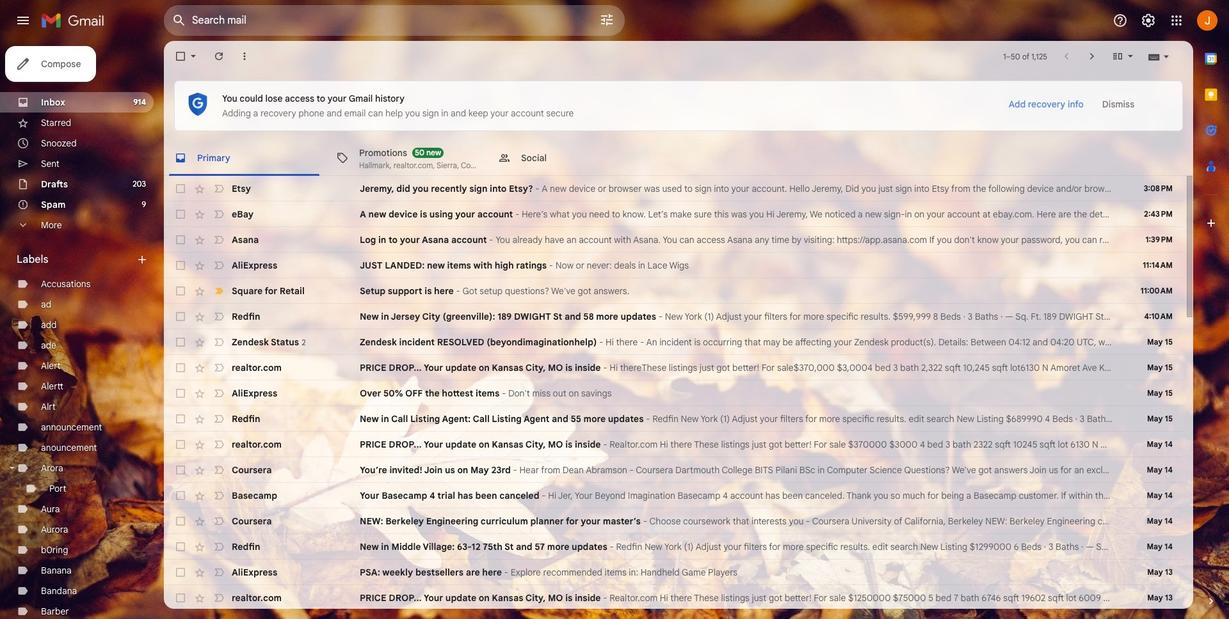 Task type: vqa. For each thing, say whether or not it's contained in the screenshot.
Report Spam icon
no



Task type: locate. For each thing, give the bounding box(es) containing it.
settings image
[[1141, 13, 1156, 28]]

more email options image
[[238, 50, 251, 63]]

1 row from the top
[[164, 176, 1183, 202]]

None checkbox
[[174, 182, 187, 195], [174, 208, 187, 221], [174, 311, 187, 323], [174, 362, 187, 375], [174, 439, 187, 451], [174, 490, 187, 503], [174, 567, 187, 579], [174, 592, 187, 605], [174, 182, 187, 195], [174, 208, 187, 221], [174, 311, 187, 323], [174, 362, 187, 375], [174, 439, 187, 451], [174, 490, 187, 503], [174, 567, 187, 579], [174, 592, 187, 605]]

heading
[[17, 254, 136, 266]]

16 row from the top
[[164, 560, 1183, 586]]

15 row from the top
[[164, 535, 1183, 560]]

3 row from the top
[[164, 227, 1183, 253]]

toolbar
[[1077, 490, 1179, 503]]

main menu image
[[15, 13, 31, 28]]

12 row from the top
[[164, 458, 1183, 483]]

navigation
[[0, 41, 164, 620]]

Search mail text field
[[192, 14, 563, 27]]

11 row from the top
[[164, 432, 1183, 458]]

None checkbox
[[174, 50, 187, 63], [174, 234, 187, 247], [174, 259, 187, 272], [174, 285, 187, 298], [174, 336, 187, 349], [174, 387, 187, 400], [174, 413, 187, 426], [174, 464, 187, 477], [174, 515, 187, 528], [174, 541, 187, 554], [174, 50, 187, 63], [174, 234, 187, 247], [174, 259, 187, 272], [174, 285, 187, 298], [174, 336, 187, 349], [174, 387, 187, 400], [174, 413, 187, 426], [174, 464, 187, 477], [174, 515, 187, 528], [174, 541, 187, 554]]

8 row from the top
[[164, 355, 1183, 381]]

None search field
[[164, 5, 625, 36]]

10 row from the top
[[164, 407, 1183, 432]]

tab list
[[1194, 41, 1229, 574], [164, 140, 1194, 176]]

refresh image
[[213, 50, 225, 63]]

gmail image
[[41, 8, 111, 33]]

9 row from the top
[[164, 381, 1183, 407]]

advanced search options image
[[594, 7, 620, 33]]

7 row from the top
[[164, 330, 1183, 355]]

main content
[[164, 41, 1194, 620]]

support image
[[1113, 13, 1128, 28]]

row
[[164, 176, 1183, 202], [164, 202, 1183, 227], [164, 227, 1183, 253], [164, 253, 1183, 279], [164, 279, 1183, 304], [164, 304, 1183, 330], [164, 330, 1183, 355], [164, 355, 1183, 381], [164, 381, 1183, 407], [164, 407, 1183, 432], [164, 432, 1183, 458], [164, 458, 1183, 483], [164, 483, 1183, 509], [164, 509, 1183, 535], [164, 535, 1183, 560], [164, 560, 1183, 586], [164, 586, 1183, 612]]



Task type: describe. For each thing, give the bounding box(es) containing it.
14 row from the top
[[164, 509, 1183, 535]]

inbox tip region
[[174, 81, 1183, 131]]

social tab
[[488, 140, 649, 176]]

primary tab
[[164, 140, 325, 176]]

4 row from the top
[[164, 253, 1183, 279]]

17 row from the top
[[164, 586, 1183, 612]]

select input tool image
[[1163, 52, 1171, 61]]

2 row from the top
[[164, 202, 1183, 227]]

promotions, 50 new messages, tab
[[326, 140, 487, 176]]

toggle split pane mode image
[[1112, 50, 1124, 63]]

5 row from the top
[[164, 279, 1183, 304]]

13 row from the top
[[164, 483, 1183, 509]]

search mail image
[[168, 9, 191, 32]]

6 row from the top
[[164, 304, 1183, 330]]

older image
[[1086, 50, 1099, 63]]



